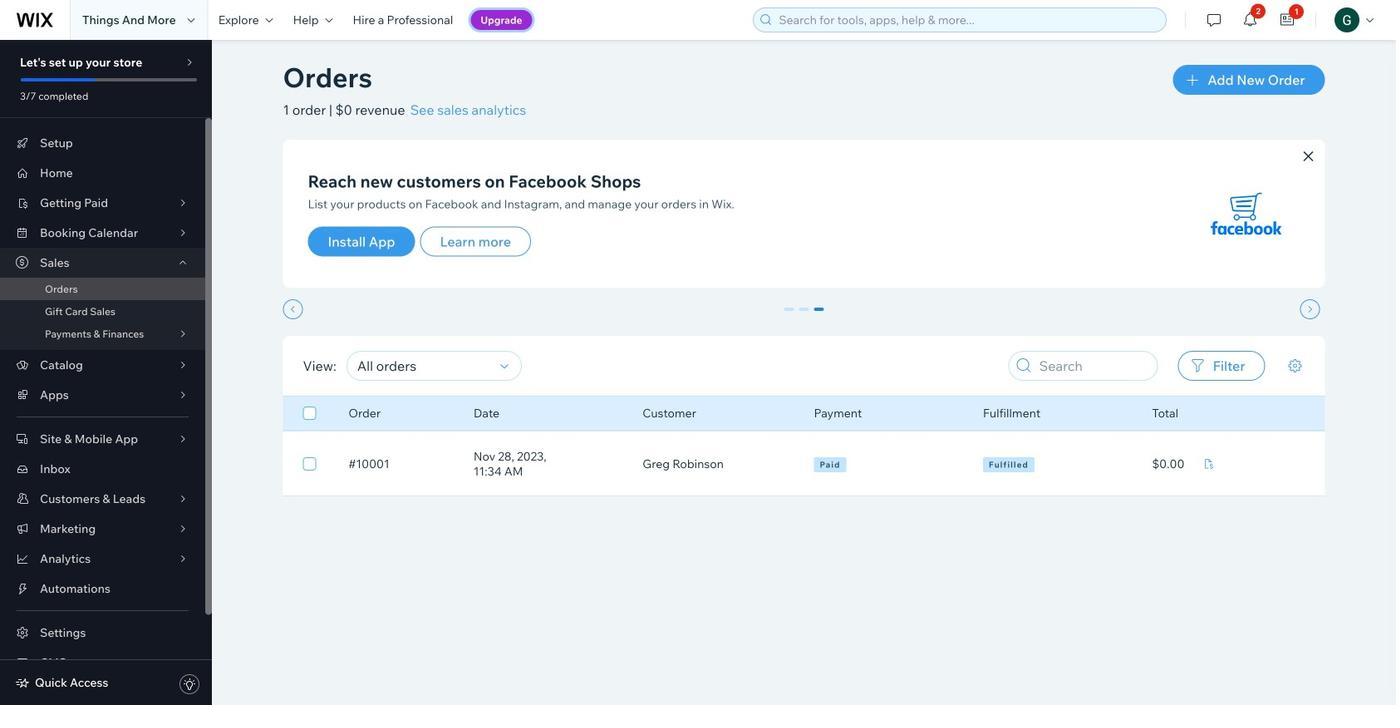 Task type: describe. For each thing, give the bounding box(es) containing it.
Search for tools, apps, help & more... field
[[774, 8, 1162, 32]]

Unsaved view field
[[353, 352, 496, 380]]

sidebar element
[[0, 40, 212, 705]]



Task type: vqa. For each thing, say whether or not it's contained in the screenshot.
the 3. Campaign Overview
no



Task type: locate. For each thing, give the bounding box(es) containing it.
Search field
[[1035, 352, 1153, 380]]

reach new customers on facebook shops image
[[1193, 160, 1301, 268]]

None checkbox
[[303, 454, 316, 474]]

None checkbox
[[303, 403, 316, 423]]



